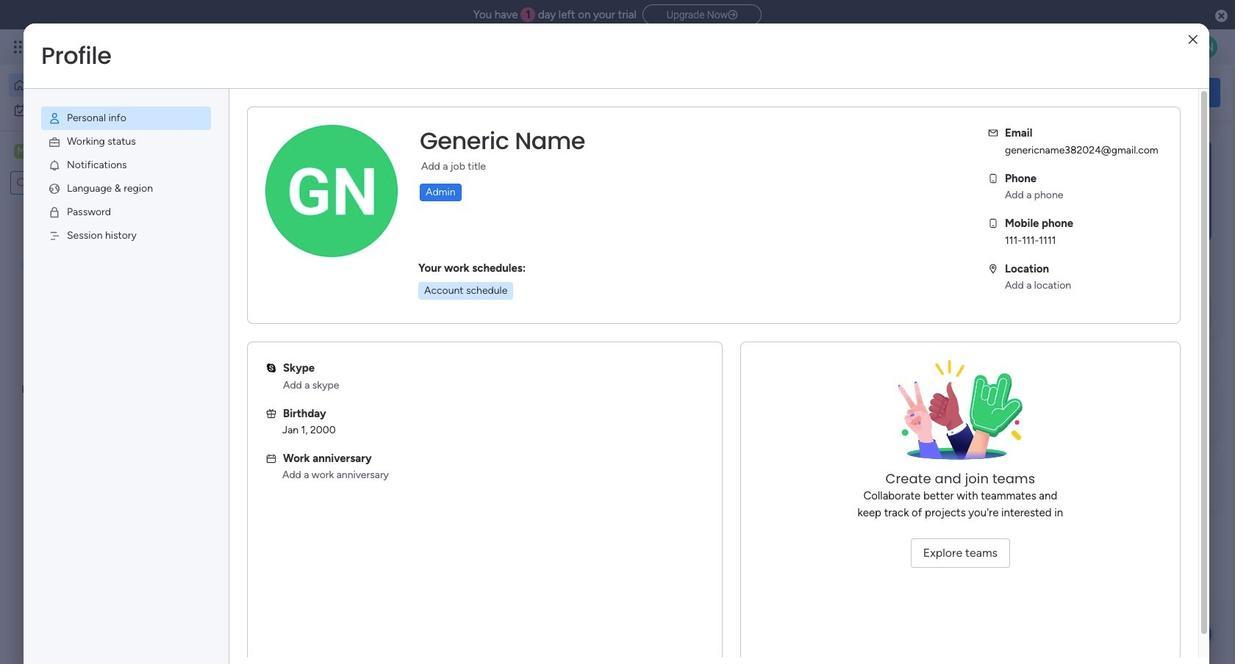 Task type: describe. For each thing, give the bounding box(es) containing it.
2 option from the top
[[9, 99, 179, 122]]

close image
[[1189, 34, 1198, 45]]

notifications image
[[48, 159, 61, 172]]

public board image for component image
[[246, 298, 262, 314]]

menu menu
[[24, 89, 229, 265]]

quick search results list box
[[227, 167, 965, 362]]

add to favorites image
[[439, 298, 453, 313]]

open update feed (inbox) image
[[227, 379, 245, 397]]

v2 bolt switch image
[[1127, 84, 1135, 100]]

5 menu item from the top
[[41, 201, 211, 224]]

getting started element
[[1000, 381, 1221, 439]]

language & region image
[[48, 182, 61, 196]]

1 horizontal spatial workspace image
[[251, 473, 287, 508]]

component image
[[246, 321, 259, 334]]

1 menu item from the top
[[41, 107, 211, 130]]

close recently visited image
[[227, 149, 245, 167]]

6 menu item from the top
[[41, 224, 211, 248]]

public board image for component icon
[[489, 298, 505, 314]]

v2 user feedback image
[[1012, 84, 1023, 101]]



Task type: vqa. For each thing, say whether or not it's contained in the screenshot.
second Public board icon from left
no



Task type: locate. For each thing, give the bounding box(es) containing it.
0 vertical spatial workspace image
[[14, 143, 29, 160]]

no teams image
[[887, 360, 1034, 471]]

2 public board image from the left
[[489, 298, 505, 314]]

working status image
[[48, 135, 61, 149]]

clear search image
[[107, 176, 121, 190]]

public board image up component image
[[246, 298, 262, 314]]

personal info image
[[48, 112, 61, 125]]

1 option from the top
[[9, 74, 179, 97]]

menu item
[[41, 107, 211, 130], [41, 130, 211, 154], [41, 154, 211, 177], [41, 177, 211, 201], [41, 201, 211, 224], [41, 224, 211, 248]]

session history image
[[48, 229, 61, 243]]

1 horizontal spatial public board image
[[489, 298, 505, 314]]

option up 'personal info' image
[[9, 74, 179, 97]]

3 menu item from the top
[[41, 154, 211, 177]]

public board image up component icon
[[489, 298, 505, 314]]

None field
[[416, 126, 589, 157]]

workspace selection element
[[14, 143, 123, 162]]

workspace image
[[14, 143, 29, 160], [251, 473, 287, 508]]

close my workspaces image
[[227, 429, 245, 447]]

option up 'workspace selection' element
[[9, 99, 179, 122]]

0 horizontal spatial workspace image
[[14, 143, 29, 160]]

1 vertical spatial workspace image
[[251, 473, 287, 508]]

dapulse close image
[[1216, 9, 1228, 24]]

4 menu item from the top
[[41, 177, 211, 201]]

0 vertical spatial option
[[9, 74, 179, 97]]

1 vertical spatial option
[[9, 99, 179, 122]]

option
[[9, 74, 179, 97], [9, 99, 179, 122]]

password image
[[48, 206, 61, 219]]

Search in workspace field
[[31, 175, 105, 192]]

2 menu item from the top
[[41, 130, 211, 154]]

dapulse rightstroke image
[[728, 10, 738, 21]]

generic name image
[[1194, 35, 1218, 59]]

public board image
[[246, 298, 262, 314], [489, 298, 505, 314]]

component image
[[489, 321, 502, 334]]

1 public board image from the left
[[246, 298, 262, 314]]

templates image image
[[1013, 140, 1207, 242]]

0 horizontal spatial public board image
[[246, 298, 262, 314]]

select product image
[[13, 40, 28, 54]]



